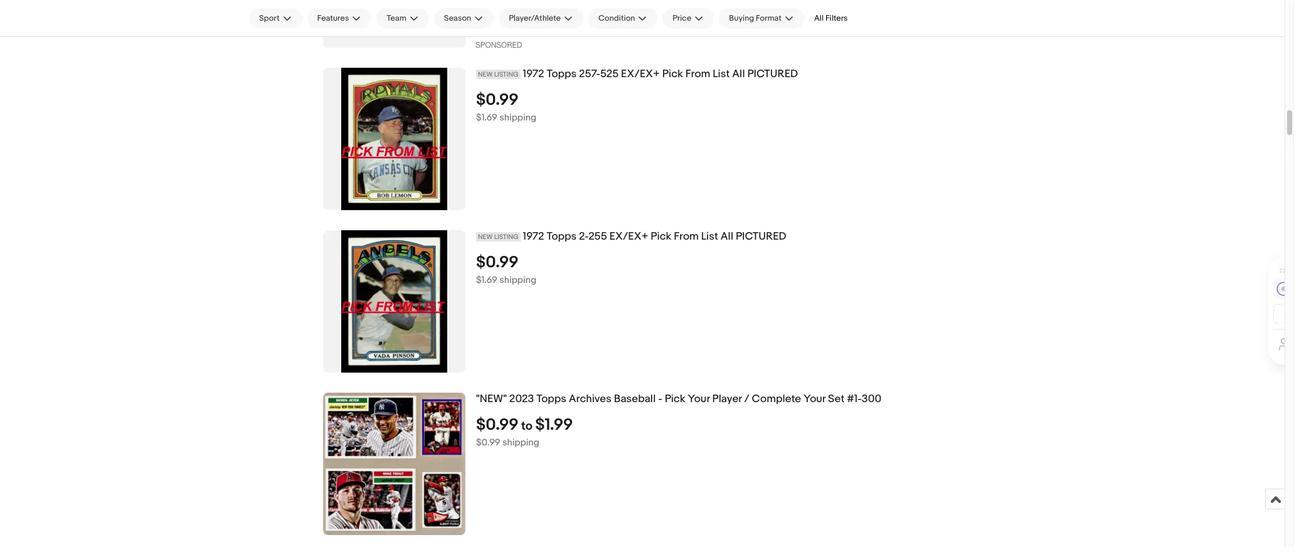 Task type: describe. For each thing, give the bounding box(es) containing it.
#1-
[[847, 393, 862, 406]]

1972 topps 2-255 ex/ex+ pick from list all pictured image
[[341, 231, 448, 373]]

$0.99 for "new" 2023 topps archives baseball - pick your player / complete your set #1-300 image in the bottom of the page
[[476, 416, 519, 435]]

listing for 1972 topps 257-525 ex/ex+ pick from list all pictured
[[494, 71, 519, 79]]

ex/ex+ for 255
[[610, 231, 649, 243]]

2 vertical spatial topps
[[537, 393, 567, 406]]

topps for 257-
[[547, 68, 577, 81]]

all filters
[[815, 13, 848, 23]]

price button
[[663, 8, 714, 28]]

list for 1972 topps 257-525 ex/ex+ pick from list all pictured
[[713, 68, 730, 81]]

300
[[862, 393, 882, 406]]

player
[[713, 393, 742, 406]]

list for 1972 topps 2-255 ex/ex+ pick from list all pictured
[[701, 231, 719, 243]]

pick for 525
[[663, 68, 683, 81]]

set
[[828, 393, 845, 406]]

sport button
[[249, 8, 302, 28]]

condition button
[[589, 8, 658, 28]]

2 vertical spatial pick
[[665, 393, 686, 406]]

pictured for 1972 topps 257-525 ex/ex+ pick from list all pictured
[[748, 68, 798, 81]]

to
[[522, 419, 533, 434]]

255
[[589, 231, 607, 243]]

price
[[673, 13, 692, 23]]

team button
[[377, 8, 429, 28]]

sport
[[259, 13, 280, 23]]

filters
[[826, 13, 848, 23]]

all for 1972 topps 257-525 ex/ex+ pick from list all pictured
[[733, 68, 745, 81]]

from for 525
[[686, 68, 711, 81]]

shipping for 1972 topps 257-525 ex/ex+ pick from list all pictured
[[500, 112, 537, 124]]

$0.99 for 1972 topps 257-525 ex/ex+ pick from list all pictured
[[476, 91, 519, 110]]

2-
[[579, 231, 589, 243]]

baseball
[[614, 393, 656, 406]]

complete
[[752, 393, 802, 406]]

season button
[[434, 8, 494, 28]]

$0.99 for '1972 topps 2-255 ex/ex+ pick from list all pictured'
[[476, 253, 519, 273]]

new for 1972 topps 257-525 ex/ex+ pick from list all pictured
[[478, 71, 493, 79]]

all filters button
[[810, 8, 853, 28]]

$1.99
[[535, 416, 573, 435]]

"new"
[[476, 393, 507, 406]]

player/athlete button
[[499, 8, 584, 28]]

buying format
[[729, 13, 782, 23]]

"new" 2023 topps archives baseball - pick your player / complete your set #1-300 link
[[476, 393, 1100, 406]]

1972 for 1972 topps 2-255 ex/ex+ pick from list all pictured
[[523, 231, 545, 243]]

features button
[[307, 8, 372, 28]]

pick for 255
[[651, 231, 672, 243]]

sponsored
[[476, 41, 522, 50]]

$1.69 for 1972 topps 2-255 ex/ex+ pick from list all pictured
[[476, 274, 498, 286]]

525
[[601, 68, 619, 81]]

$1.69 for 1972 topps 257-525 ex/ex+ pick from list all pictured
[[476, 112, 498, 124]]

player/athlete
[[509, 13, 561, 23]]



Task type: locate. For each thing, give the bounding box(es) containing it.
0 vertical spatial shipping
[[500, 112, 537, 124]]

1972 topps 257-525 ex/ex+ pick from list all pictured image
[[341, 68, 447, 211]]

topps left the 257-
[[547, 68, 577, 81]]

shipping
[[500, 112, 537, 124], [500, 274, 537, 286], [503, 437, 540, 449]]

1 vertical spatial ex/ex+
[[610, 231, 649, 243]]

0 vertical spatial $1.69
[[476, 112, 498, 124]]

2 new from the top
[[478, 233, 493, 241]]

1 your from the left
[[688, 393, 710, 406]]

1 vertical spatial new
[[478, 233, 493, 241]]

pick
[[663, 68, 683, 81], [651, 231, 672, 243], [665, 393, 686, 406]]

psa graded card slab silicone bumper guard protector | 9 colors | pokemon | new image
[[323, 0, 466, 24]]

buying
[[729, 13, 754, 23]]

$0.99 $1.69 shipping
[[476, 91, 537, 124], [476, 253, 537, 286]]

"new" 2023 topps archives baseball - pick your player / complete your set #1-300 image
[[323, 393, 466, 536]]

0 horizontal spatial your
[[688, 393, 710, 406]]

1 horizontal spatial your
[[804, 393, 826, 406]]

new listing 1972 topps 2-255 ex/ex+ pick from list all pictured
[[478, 231, 787, 243]]

pictured for 1972 topps 2-255 ex/ex+ pick from list all pictured
[[736, 231, 787, 243]]

1 new from the top
[[478, 71, 493, 79]]

1 vertical spatial list
[[701, 231, 719, 243]]

"new" 2023 topps archives baseball - pick your player / complete your set #1-300
[[476, 393, 882, 406]]

ex/ex+
[[621, 68, 660, 81], [610, 231, 649, 243]]

1972
[[523, 68, 545, 81], [523, 231, 545, 243]]

1 vertical spatial from
[[674, 231, 699, 243]]

0 vertical spatial pictured
[[748, 68, 798, 81]]

0 vertical spatial ex/ex+
[[621, 68, 660, 81]]

all
[[815, 13, 824, 23], [733, 68, 745, 81], [721, 231, 734, 243]]

1 listing from the top
[[494, 71, 519, 79]]

$1.69
[[476, 112, 498, 124], [476, 274, 498, 286]]

pictured
[[748, 68, 798, 81], [736, 231, 787, 243]]

$0.99 to $1.99 $0.99 shipping
[[476, 416, 573, 449]]

topps left '2-'
[[547, 231, 577, 243]]

topps up $1.99
[[537, 393, 567, 406]]

your left player
[[688, 393, 710, 406]]

1 vertical spatial shipping
[[500, 274, 537, 286]]

ex/ex+ for 525
[[621, 68, 660, 81]]

1 vertical spatial pick
[[651, 231, 672, 243]]

4 $0.99 from the top
[[476, 437, 501, 449]]

1 $0.99 from the top
[[476, 91, 519, 110]]

topps for 2-
[[547, 231, 577, 243]]

listing for 1972 topps 2-255 ex/ex+ pick from list all pictured
[[494, 233, 519, 241]]

2 vertical spatial all
[[721, 231, 734, 243]]

1972 for 1972 topps 257-525 ex/ex+ pick from list all pictured
[[523, 68, 545, 81]]

listing inside new listing 1972 topps 2-255 ex/ex+ pick from list all pictured
[[494, 233, 519, 241]]

$0.99
[[476, 91, 519, 110], [476, 253, 519, 273], [476, 416, 519, 435], [476, 437, 501, 449]]

0 vertical spatial new
[[478, 71, 493, 79]]

$0.99 $1.69 shipping for 1972 topps 257-525 ex/ex+ pick from list all pictured
[[476, 91, 537, 124]]

your
[[688, 393, 710, 406], [804, 393, 826, 406]]

2 $0.99 $1.69 shipping from the top
[[476, 253, 537, 286]]

1 vertical spatial listing
[[494, 233, 519, 241]]

0 vertical spatial topps
[[547, 68, 577, 81]]

0 vertical spatial list
[[713, 68, 730, 81]]

from
[[686, 68, 711, 81], [674, 231, 699, 243]]

new
[[478, 71, 493, 79], [478, 233, 493, 241]]

topps
[[547, 68, 577, 81], [547, 231, 577, 243], [537, 393, 567, 406]]

2 vertical spatial shipping
[[503, 437, 540, 449]]

new inside new listing 1972 topps 2-255 ex/ex+ pick from list all pictured
[[478, 233, 493, 241]]

0 vertical spatial listing
[[494, 71, 519, 79]]

new inside the 'new listing 1972 topps 257-525 ex/ex+ pick from list all pictured'
[[478, 71, 493, 79]]

1 vertical spatial 1972
[[523, 231, 545, 243]]

new listing 1972 topps 257-525 ex/ex+ pick from list all pictured
[[478, 68, 798, 81]]

all for 1972 topps 2-255 ex/ex+ pick from list all pictured
[[721, 231, 734, 243]]

1 vertical spatial $1.69
[[476, 274, 498, 286]]

condition
[[599, 13, 635, 23]]

2 1972 from the top
[[523, 231, 545, 243]]

from for 255
[[674, 231, 699, 243]]

shipping for 1972 topps 2-255 ex/ex+ pick from list all pictured
[[500, 274, 537, 286]]

archives
[[569, 393, 612, 406]]

0 vertical spatial all
[[815, 13, 824, 23]]

ex/ex+ right 525
[[621, 68, 660, 81]]

0 vertical spatial pick
[[663, 68, 683, 81]]

2023
[[509, 393, 534, 406]]

listing inside the 'new listing 1972 topps 257-525 ex/ex+ pick from list all pictured'
[[494, 71, 519, 79]]

1 $1.69 from the top
[[476, 112, 498, 124]]

1 $0.99 $1.69 shipping from the top
[[476, 91, 537, 124]]

format
[[756, 13, 782, 23]]

1972 left '2-'
[[523, 231, 545, 243]]

3 $0.99 from the top
[[476, 416, 519, 435]]

2 listing from the top
[[494, 233, 519, 241]]

new for 1972 topps 2-255 ex/ex+ pick from list all pictured
[[478, 233, 493, 241]]

all inside 'button'
[[815, 13, 824, 23]]

team
[[387, 13, 407, 23]]

-
[[658, 393, 663, 406]]

257-
[[579, 68, 601, 81]]

0 vertical spatial $0.99 $1.69 shipping
[[476, 91, 537, 124]]

listing
[[494, 71, 519, 79], [494, 233, 519, 241]]

ex/ex+ right 255
[[610, 231, 649, 243]]

2 $1.69 from the top
[[476, 274, 498, 286]]

0 vertical spatial 1972
[[523, 68, 545, 81]]

your left set
[[804, 393, 826, 406]]

1972 left the 257-
[[523, 68, 545, 81]]

2 $0.99 from the top
[[476, 253, 519, 273]]

$0.99 $1.69 shipping for 1972 topps 2-255 ex/ex+ pick from list all pictured
[[476, 253, 537, 286]]

season
[[444, 13, 471, 23]]

shipping inside $0.99 to $1.99 $0.99 shipping
[[503, 437, 540, 449]]

0 vertical spatial from
[[686, 68, 711, 81]]

1 1972 from the top
[[523, 68, 545, 81]]

features
[[317, 13, 349, 23]]

buying format button
[[719, 8, 805, 28]]

1 vertical spatial all
[[733, 68, 745, 81]]

2 your from the left
[[804, 393, 826, 406]]

1 vertical spatial topps
[[547, 231, 577, 243]]

/
[[745, 393, 750, 406]]

1 vertical spatial pictured
[[736, 231, 787, 243]]

1 vertical spatial $0.99 $1.69 shipping
[[476, 253, 537, 286]]

list
[[713, 68, 730, 81], [701, 231, 719, 243]]



Task type: vqa. For each thing, say whether or not it's contained in the screenshot.
List associated with 1972 Topps 2-255 EX/EX+ Pick From List All PICTURED
yes



